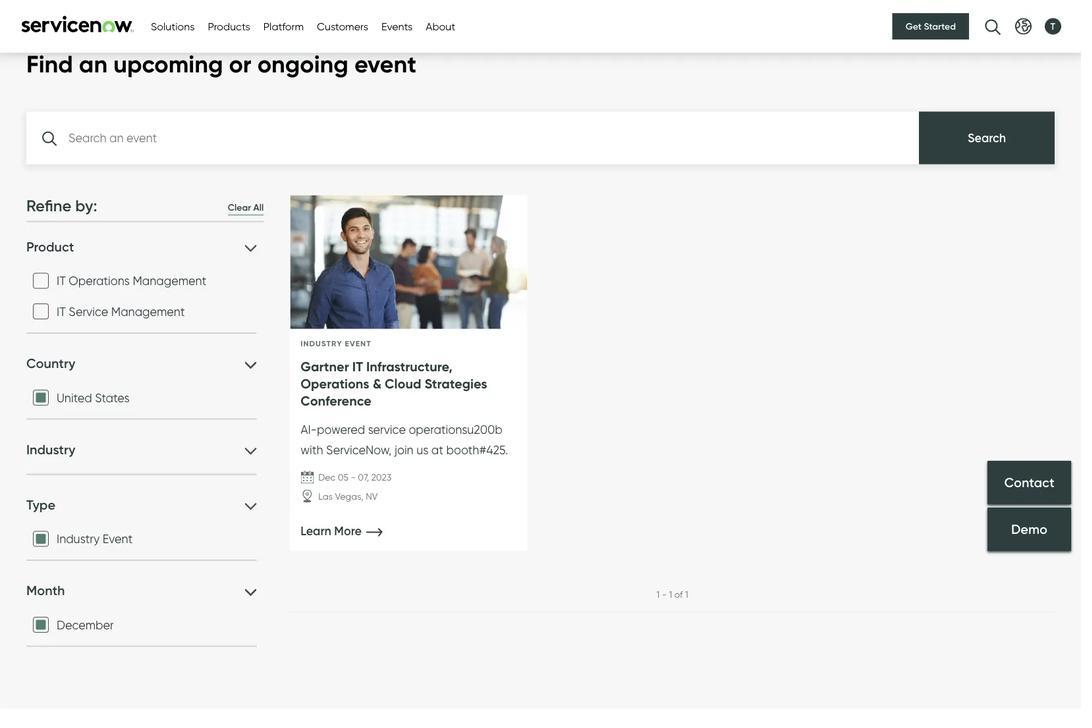 Task type: locate. For each thing, give the bounding box(es) containing it.
0 vertical spatial operations
[[69, 274, 130, 288]]

0 vertical spatial it
[[57, 274, 66, 288]]

event
[[354, 50, 417, 79]]

clear all button
[[228, 201, 264, 216]]

type
[[26, 497, 55, 513]]

strategies
[[425, 376, 487, 392]]

industry right industry event option
[[57, 532, 100, 547]]

1 vertical spatial management
[[111, 305, 185, 319]]

2 horizontal spatial 1
[[685, 590, 689, 601]]

service
[[368, 423, 406, 437]]

booth#425.
[[447, 443, 508, 457]]

management down product popup button on the top left
[[133, 274, 206, 288]]

infrastructure,
[[366, 358, 453, 375]]

1 vertical spatial operations
[[301, 376, 369, 392]]

2 1 from the left
[[669, 590, 672, 601]]

1 horizontal spatial 1
[[669, 590, 672, 601]]

december
[[57, 618, 114, 633]]

event down type popup button
[[103, 532, 133, 547]]

industry event right industry event option
[[57, 532, 133, 547]]

07,
[[358, 472, 369, 483]]

1
[[657, 590, 660, 601], [669, 590, 672, 601], [685, 590, 689, 601]]

0 horizontal spatial operations
[[69, 274, 130, 288]]

an
[[79, 50, 108, 79]]

platform button
[[263, 18, 304, 34]]

industry
[[301, 339, 342, 349], [26, 441, 75, 458], [57, 532, 100, 547]]

1 horizontal spatial -
[[662, 590, 667, 601]]

united states option
[[33, 390, 49, 406]]

it inside gartner it infrastructure, operations & cloud strategies conference
[[352, 358, 363, 375]]

2 vertical spatial it
[[352, 358, 363, 375]]

1 vertical spatial -
[[662, 590, 667, 601]]

operations up conference
[[301, 376, 369, 392]]

ai-
[[301, 423, 317, 437]]

-
[[351, 472, 356, 483], [662, 590, 667, 601]]

event up gartner
[[345, 339, 371, 349]]

find
[[26, 50, 73, 79]]

clear
[[228, 202, 251, 213]]

customers button
[[317, 18, 368, 34]]

0 horizontal spatial industry event
[[57, 532, 133, 547]]

industry event
[[301, 339, 371, 349], [57, 532, 133, 547]]

by:
[[75, 196, 97, 215]]

- left of
[[662, 590, 667, 601]]

month button
[[26, 583, 257, 600]]

it right it operations management option
[[57, 274, 66, 288]]

vegas,
[[335, 491, 364, 503]]

it service management
[[57, 305, 185, 319]]

united
[[57, 391, 92, 405]]

0 vertical spatial -
[[351, 472, 356, 483]]

conference
[[301, 393, 372, 409]]

it for it service management
[[57, 305, 66, 319]]

ai-powered service operationsu200b with servicenow, join us at booth#425.
[[301, 423, 508, 457]]

management
[[133, 274, 206, 288], [111, 305, 185, 319]]

industry up gartner
[[301, 339, 342, 349]]

events
[[382, 20, 413, 33]]

0 vertical spatial event
[[345, 339, 371, 349]]

0 vertical spatial management
[[133, 274, 206, 288]]

0 horizontal spatial event
[[103, 532, 133, 547]]

0 vertical spatial industry event
[[301, 339, 371, 349]]

it right it service management option
[[57, 305, 66, 319]]

1 horizontal spatial operations
[[301, 376, 369, 392]]

1 vertical spatial industry
[[26, 441, 75, 458]]

events button
[[382, 18, 413, 34]]

products button
[[208, 18, 250, 34]]

it
[[57, 274, 66, 288], [57, 305, 66, 319], [352, 358, 363, 375]]

0 horizontal spatial 1
[[657, 590, 660, 601]]

1 vertical spatial event
[[103, 532, 133, 547]]

1 vertical spatial it
[[57, 305, 66, 319]]

it right gartner
[[352, 358, 363, 375]]

1 vertical spatial industry event
[[57, 532, 133, 547]]

country
[[26, 355, 75, 372]]

solutions
[[151, 20, 195, 33]]

refine by:
[[26, 196, 97, 215]]

management down it operations management
[[111, 305, 185, 319]]

operations up service
[[69, 274, 130, 288]]

dec
[[318, 472, 336, 483]]

or
[[229, 50, 252, 79]]

dec                                 05                                                          -                             07, 2023
[[318, 472, 391, 483]]

operations
[[69, 274, 130, 288], [301, 376, 369, 392]]

industry down united states option
[[26, 441, 75, 458]]

industry event up gartner
[[301, 339, 371, 349]]

- right 05
[[351, 472, 356, 483]]

solutions button
[[151, 18, 195, 34]]

get started link
[[893, 13, 969, 40]]

product
[[26, 239, 74, 255]]

event
[[345, 339, 371, 349], [103, 532, 133, 547]]

upcoming
[[113, 50, 223, 79]]

management for it service management
[[111, 305, 185, 319]]

None button
[[919, 112, 1055, 164]]

month
[[26, 583, 65, 599]]

1 horizontal spatial event
[[345, 339, 371, 349]]

servicenow,
[[326, 443, 392, 457]]

it for it operations management
[[57, 274, 66, 288]]

it service management option
[[33, 304, 49, 320]]



Task type: vqa. For each thing, say whether or not it's contained in the screenshot.
Country
yes



Task type: describe. For each thing, give the bounding box(es) containing it.
0 horizontal spatial -
[[351, 472, 356, 483]]

0 vertical spatial industry
[[301, 339, 342, 349]]

united states
[[57, 391, 130, 405]]

1 horizontal spatial industry event
[[301, 339, 371, 349]]

05
[[338, 472, 349, 483]]

&
[[373, 376, 382, 392]]

powered
[[317, 423, 365, 437]]

get started
[[906, 20, 956, 32]]

servicenow image
[[20, 15, 135, 33]]

with
[[301, 443, 323, 457]]

products
[[208, 20, 250, 33]]

ongoing
[[257, 50, 349, 79]]

us
[[417, 443, 429, 457]]

at
[[432, 443, 444, 457]]

industry button
[[26, 441, 257, 458]]

refine
[[26, 196, 71, 215]]

get
[[906, 20, 922, 32]]

las
[[318, 491, 333, 503]]

about button
[[426, 18, 455, 34]]

country button
[[26, 355, 257, 372]]

3 1 from the left
[[685, 590, 689, 601]]

platform
[[263, 20, 304, 33]]

Search an event search field
[[26, 112, 919, 164]]

2023
[[371, 472, 391, 483]]

1 1 from the left
[[657, 590, 660, 601]]

find an upcoming or ongoing event
[[26, 50, 417, 79]]

states
[[95, 391, 130, 405]]

operations inside gartner it infrastructure, operations & cloud strategies conference
[[301, 376, 369, 392]]

operationsu200b
[[409, 423, 503, 437]]

of
[[675, 590, 683, 601]]

gartner it infrastructure, operations & cloud strategies conference
[[301, 358, 487, 409]]

nv
[[366, 491, 378, 503]]

started
[[924, 20, 956, 32]]

it operations management
[[57, 274, 206, 288]]

product button
[[26, 238, 257, 255]]

december option
[[33, 618, 49, 633]]

las vegas, nv
[[318, 491, 378, 503]]

about
[[426, 20, 455, 33]]

it operations management option
[[33, 273, 49, 289]]

2 vertical spatial industry
[[57, 532, 100, 547]]

cloud
[[385, 376, 421, 392]]

customers
[[317, 20, 368, 33]]

service
[[69, 305, 108, 319]]

type button
[[26, 497, 257, 514]]

clear all
[[228, 202, 264, 213]]

industry event option
[[33, 531, 49, 547]]

1 - 1 of 1
[[657, 590, 689, 601]]

join
[[395, 443, 414, 457]]

all
[[253, 202, 264, 213]]

industry inside popup button
[[26, 441, 75, 458]]

management for it operations management
[[133, 274, 206, 288]]

gartner
[[301, 358, 349, 375]]



